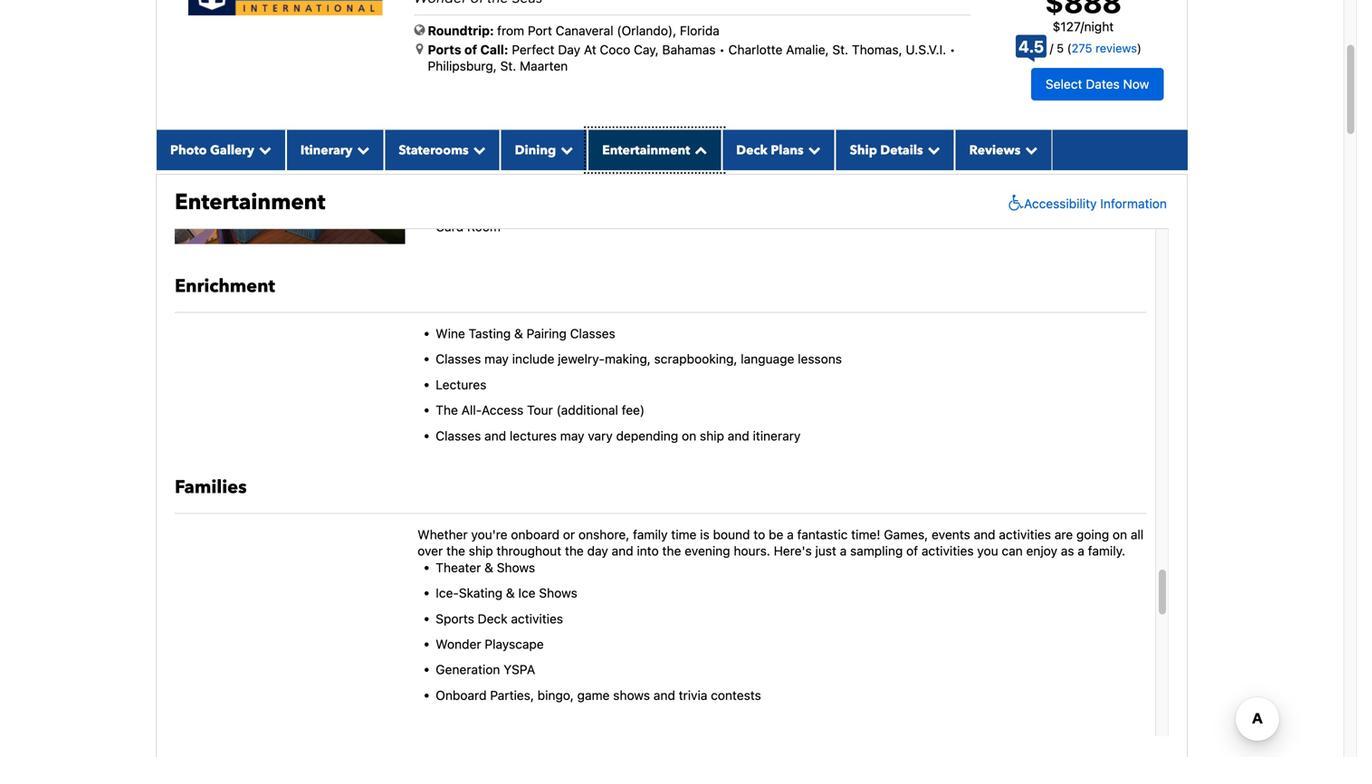 Task type: vqa. For each thing, say whether or not it's contained in the screenshot.
in inside Two-decks-high stateroom with panoramic views, master bedroom with Royal King size bed and bath on second level, bath with shower on main level, private balcony with chairs, dining area with dry bar, table/desk, living room sofa converts to double bed, closets, an interactive flat-screen TV, iPod docking station, mini-safe, radio, telephone, and a hairdryer. Additional Royal Suite Class/Sky Class amenities include Concierge service, all-day access to Coastal Kitchen, specialty bottled water upon arrival, Complimentary VOOM, flexible arrival boarding and priority departure, priority dining reservations, venues early access to seating in select entertainment venues, Suite Lounge access, access to Suite Sun Deck, plush bathrobes for use onboard, luxury pillowtop mattress, luxury bath amenities, and Lavazza Espresso coffee machine. Please Note: Suite Class amenities may be subject to change without notice. Please Note:
no



Task type: describe. For each thing, give the bounding box(es) containing it.
1 horizontal spatial shows
[[539, 585, 577, 600]]

ice-skating & ice shows
[[436, 585, 577, 600]]

reviews button
[[955, 130, 1052, 170]]

4.5
[[1019, 37, 1044, 56]]

chevron down image for deck plans
[[804, 143, 821, 156]]

canaveral
[[556, 23, 614, 38]]

5
[[1057, 41, 1064, 55]]

wonder playscape
[[436, 637, 544, 651]]

as
[[1061, 543, 1074, 558]]

gallery
[[210, 142, 254, 159]]

lectures
[[510, 428, 557, 443]]

/ for 4.5
[[1050, 41, 1054, 55]]

ship details
[[850, 142, 923, 159]]

accessibility information
[[1024, 196, 1167, 211]]

select          dates now
[[1046, 76, 1149, 91]]

port
[[528, 23, 552, 38]]

wine
[[436, 326, 465, 341]]

3 the from the left
[[662, 543, 681, 558]]

details
[[881, 142, 923, 159]]

0 horizontal spatial activities
[[511, 611, 563, 626]]

0 horizontal spatial a
[[787, 527, 794, 542]]

accessibility information link
[[1004, 194, 1167, 212]]

is
[[700, 527, 710, 542]]

4.5 / 5 ( 275 reviews )
[[1019, 37, 1142, 56]]

depending
[[616, 428, 678, 443]]

(additional
[[556, 403, 618, 418]]

charlotte
[[729, 42, 783, 57]]

wheelchair image
[[1004, 194, 1024, 212]]

maarten
[[520, 59, 568, 74]]

vary
[[588, 428, 613, 443]]

generation yspa
[[436, 662, 535, 677]]

classes for lectures
[[436, 428, 481, 443]]

reviews
[[969, 142, 1021, 159]]

philipsburg,
[[428, 59, 497, 74]]

chevron down image for dining
[[556, 143, 573, 156]]

photo gallery
[[170, 142, 254, 159]]

photo gallery button
[[156, 130, 286, 170]]

275 reviews link
[[1072, 41, 1137, 55]]

plans
[[771, 142, 804, 159]]

all
[[1131, 527, 1144, 542]]

be
[[769, 527, 784, 542]]

onboard
[[436, 688, 487, 703]]

enrichment
[[175, 274, 275, 299]]

dining
[[515, 142, 556, 159]]

day
[[587, 543, 608, 558]]

lectures
[[436, 377, 487, 392]]

deck plans button
[[722, 130, 835, 170]]

$127
[[1053, 19, 1081, 34]]

fantastic
[[797, 527, 848, 542]]

1 the from the left
[[446, 543, 465, 558]]

contests
[[711, 688, 761, 703]]

deck inside dropdown button
[[736, 142, 768, 159]]

whether you're onboard or onshore, family time is bound to be a fantastic time! games, events and activities are going on all over the ship throughout the day and into the evening hours. here's just a sampling of activities you can enjoy as a family.
[[418, 527, 1144, 558]]

classes for include
[[436, 352, 481, 366]]

to
[[754, 527, 765, 542]]

sports deck activities
[[436, 611, 563, 626]]

and down access
[[485, 428, 506, 443]]

u.s.v.i.
[[906, 42, 946, 57]]

1 vertical spatial deck
[[478, 611, 508, 626]]

ports
[[428, 42, 461, 57]]

whether
[[418, 527, 468, 542]]

(orlando),
[[617, 23, 677, 38]]

(
[[1067, 41, 1072, 55]]

chevron down image for photo gallery
[[254, 143, 272, 156]]

0 vertical spatial activities
[[999, 527, 1051, 542]]

game
[[577, 688, 610, 703]]

just
[[815, 543, 837, 558]]

entertainment main content
[[147, 0, 1197, 757]]

can
[[1002, 543, 1023, 558]]

reviews
[[1096, 41, 1137, 55]]

0 horizontal spatial entertainment
[[175, 187, 325, 217]]

dates
[[1086, 76, 1120, 91]]

1 horizontal spatial activities
[[922, 543, 974, 558]]

at
[[584, 42, 596, 57]]

are
[[1055, 527, 1073, 542]]

perfect
[[512, 42, 555, 57]]

of inside the whether you're onboard or onshore, family time is bound to be a fantastic time! games, events and activities are going on all over the ship throughout the day and into the evening hours. here's just a sampling of activities you can enjoy as a family.
[[907, 543, 918, 558]]

over
[[418, 543, 443, 558]]

pairing
[[527, 326, 567, 341]]

classes may include jewelry-making, scrapbooking, language lessons
[[436, 352, 842, 366]]

dining button
[[500, 130, 588, 170]]

amalie,
[[786, 42, 829, 57]]

1 vertical spatial st.
[[500, 59, 516, 74]]

card
[[436, 219, 464, 234]]

2 horizontal spatial a
[[1078, 543, 1085, 558]]

hours.
[[734, 543, 770, 558]]

on inside the whether you're onboard or onshore, family time is bound to be a fantastic time! games, events and activities are going on all over the ship throughout the day and into the evening hours. here's just a sampling of activities you can enjoy as a family.
[[1113, 527, 1127, 542]]

entertainment inside entertainment dropdown button
[[602, 142, 690, 159]]

ice
[[518, 585, 536, 600]]

family.
[[1088, 543, 1126, 558]]

select
[[1046, 76, 1083, 91]]

2 • from the left
[[950, 42, 956, 57]]

parties,
[[490, 688, 534, 703]]

throughout
[[497, 543, 562, 558]]



Task type: locate. For each thing, give the bounding box(es) containing it.
0 horizontal spatial on
[[682, 428, 697, 443]]

wonder
[[436, 637, 481, 651]]

chevron down image left itinerary
[[254, 143, 272, 156]]

on
[[682, 428, 697, 443], [1113, 527, 1127, 542]]

0 vertical spatial may
[[485, 352, 509, 366]]

0 vertical spatial /
[[1081, 19, 1084, 34]]

tour
[[527, 403, 553, 418]]

1 horizontal spatial ship
[[700, 428, 724, 443]]

1 vertical spatial &
[[485, 560, 493, 575]]

roundtrip: from port canaveral (orlando), florida
[[428, 23, 720, 38]]

1 vertical spatial ship
[[469, 543, 493, 558]]

staterooms
[[399, 142, 469, 159]]

events
[[932, 527, 970, 542]]

1 vertical spatial /
[[1050, 41, 1054, 55]]

1 • from the left
[[719, 42, 725, 57]]

theater & shows
[[436, 560, 535, 575]]

chevron down image left ship
[[804, 143, 821, 156]]

chevron down image inside dining dropdown button
[[556, 143, 573, 156]]

• down florida
[[719, 42, 725, 57]]

you're
[[471, 527, 508, 542]]

tasting
[[469, 326, 511, 341]]

1 horizontal spatial •
[[950, 42, 956, 57]]

2 vertical spatial activities
[[511, 611, 563, 626]]

bingo,
[[538, 688, 574, 703]]

coco
[[600, 42, 631, 57]]

entertainment button
[[588, 130, 722, 170]]

may
[[485, 352, 509, 366], [560, 428, 585, 443]]

deck up wonder playscape
[[478, 611, 508, 626]]

1 vertical spatial entertainment
[[175, 187, 325, 217]]

0 vertical spatial ship
[[700, 428, 724, 443]]

/ for $127
[[1081, 19, 1084, 34]]

4 chevron down image from the left
[[804, 143, 821, 156]]

chevron down image left reviews
[[923, 143, 940, 156]]

ship details button
[[835, 130, 955, 170]]

family
[[633, 527, 668, 542]]

2 chevron down image from the left
[[353, 143, 370, 156]]

deck plans
[[736, 142, 804, 159]]

chevron down image inside "reviews" dropdown button
[[1021, 143, 1038, 156]]

room
[[467, 219, 501, 234]]

chevron down image inside ship details dropdown button
[[923, 143, 940, 156]]

fee)
[[622, 403, 645, 418]]

games,
[[884, 527, 928, 542]]

the up theater
[[446, 543, 465, 558]]

$127 / night
[[1053, 19, 1114, 34]]

itinerary
[[753, 428, 801, 443]]

night
[[1084, 19, 1114, 34]]

ship up "theater & shows"
[[469, 543, 493, 558]]

yspa
[[504, 662, 535, 677]]

trivia
[[679, 688, 708, 703]]

playscape
[[485, 637, 544, 651]]

florida
[[680, 23, 720, 38]]

you
[[977, 543, 998, 558]]

& up skating
[[485, 560, 493, 575]]

sports
[[436, 611, 474, 626]]

access
[[482, 403, 524, 418]]

1 horizontal spatial deck
[[736, 142, 768, 159]]

activities down events
[[922, 543, 974, 558]]

0 horizontal spatial •
[[719, 42, 725, 57]]

1 horizontal spatial of
[[907, 543, 918, 558]]

lessons
[[798, 352, 842, 366]]

cay,
[[634, 42, 659, 57]]

• right u.s.v.i.
[[950, 42, 956, 57]]

2 vertical spatial classes
[[436, 428, 481, 443]]

going
[[1077, 527, 1109, 542]]

deck left plans
[[736, 142, 768, 159]]

0 horizontal spatial chevron down image
[[469, 143, 486, 156]]

on left all
[[1113, 527, 1127, 542]]

/
[[1081, 19, 1084, 34], [1050, 41, 1054, 55]]

jewelry-
[[558, 352, 605, 366]]

time!
[[851, 527, 881, 542]]

thomas,
[[852, 42, 902, 57]]

1 chevron down image from the left
[[254, 143, 272, 156]]

theater
[[436, 560, 481, 575]]

0 horizontal spatial the
[[446, 543, 465, 558]]

evening
[[685, 543, 730, 558]]

or
[[563, 527, 575, 542]]

a right as
[[1078, 543, 1085, 558]]

chevron down image down maarten
[[556, 143, 573, 156]]

a right be
[[787, 527, 794, 542]]

chevron down image inside deck plans dropdown button
[[804, 143, 821, 156]]

ice-
[[436, 585, 459, 600]]

1 horizontal spatial a
[[840, 543, 847, 558]]

chevron down image for reviews
[[1021, 143, 1038, 156]]

0 horizontal spatial deck
[[478, 611, 508, 626]]

activities
[[999, 527, 1051, 542], [922, 543, 974, 558], [511, 611, 563, 626]]

and right day
[[612, 543, 634, 558]]

the
[[436, 403, 458, 418]]

enjoy
[[1026, 543, 1058, 558]]

1 vertical spatial classes
[[436, 352, 481, 366]]

royal caribbean image
[[188, 0, 383, 15]]

chevron down image left staterooms
[[353, 143, 370, 156]]

& for skating
[[506, 585, 515, 600]]

3 chevron down image from the left
[[556, 143, 573, 156]]

3 chevron down image from the left
[[1021, 143, 1038, 156]]

language
[[741, 352, 795, 366]]

& for tasting
[[514, 326, 523, 341]]

of up philipsburg, at the top left of the page
[[465, 42, 477, 57]]

/ inside '4.5 / 5 ( 275 reviews )'
[[1050, 41, 1054, 55]]

2 chevron down image from the left
[[923, 143, 940, 156]]

of inside ports of call: perfect day at coco cay, bahamas • charlotte amalie, st. thomas, u.s.v.i. • philipsburg, st. maarten
[[465, 42, 477, 57]]

may left vary
[[560, 428, 585, 443]]

the all-access tour (additional fee)
[[436, 403, 645, 418]]

0 horizontal spatial of
[[465, 42, 477, 57]]

photo
[[170, 142, 207, 159]]

1 horizontal spatial chevron down image
[[923, 143, 940, 156]]

1 horizontal spatial entertainment
[[602, 142, 690, 159]]

classes up jewelry-
[[570, 326, 615, 341]]

1 vertical spatial shows
[[539, 585, 577, 600]]

ship inside the whether you're onboard or onshore, family time is bound to be a fantastic time! games, events and activities are going on all over the ship throughout the day and into the evening hours. here's just a sampling of activities you can enjoy as a family.
[[469, 543, 493, 558]]

chevron down image for itinerary
[[353, 143, 370, 156]]

2 vertical spatial &
[[506, 585, 515, 600]]

1 horizontal spatial may
[[560, 428, 585, 443]]

a right just
[[840, 543, 847, 558]]

from
[[497, 23, 524, 38]]

activities up can
[[999, 527, 1051, 542]]

and left itinerary
[[728, 428, 750, 443]]

include
[[512, 352, 555, 366]]

0 horizontal spatial may
[[485, 352, 509, 366]]

0 vertical spatial st.
[[833, 42, 849, 57]]

chevron down image
[[469, 143, 486, 156], [923, 143, 940, 156], [1021, 143, 1038, 156]]

1 vertical spatial activities
[[922, 543, 974, 558]]

1 horizontal spatial on
[[1113, 527, 1127, 542]]

ship left itinerary
[[700, 428, 724, 443]]

itinerary button
[[286, 130, 384, 170]]

chevron down image
[[254, 143, 272, 156], [353, 143, 370, 156], [556, 143, 573, 156], [804, 143, 821, 156]]

1 chevron down image from the left
[[469, 143, 486, 156]]

0 vertical spatial classes
[[570, 326, 615, 341]]

0 vertical spatial on
[[682, 428, 697, 443]]

0 vertical spatial &
[[514, 326, 523, 341]]

)
[[1137, 41, 1142, 55]]

all-
[[462, 403, 482, 418]]

families
[[175, 475, 247, 500]]

2 horizontal spatial the
[[662, 543, 681, 558]]

1 horizontal spatial /
[[1081, 19, 1084, 34]]

1 vertical spatial may
[[560, 428, 585, 443]]

1 vertical spatial on
[[1113, 527, 1127, 542]]

1 horizontal spatial the
[[565, 543, 584, 558]]

2 horizontal spatial chevron down image
[[1021, 143, 1038, 156]]

st. right amalie,
[[833, 42, 849, 57]]

1 horizontal spatial st.
[[833, 42, 849, 57]]

the down or
[[565, 543, 584, 558]]

deck
[[736, 142, 768, 159], [478, 611, 508, 626]]

into
[[637, 543, 659, 558]]

of down the games,
[[907, 543, 918, 558]]

0 horizontal spatial st.
[[500, 59, 516, 74]]

itinerary
[[301, 142, 353, 159]]

chevron up image
[[690, 143, 707, 156]]

chevron down image inside photo gallery dropdown button
[[254, 143, 272, 156]]

and left trivia at the right bottom
[[654, 688, 675, 703]]

classes down the the
[[436, 428, 481, 443]]

now
[[1123, 76, 1149, 91]]

2 the from the left
[[565, 543, 584, 558]]

of
[[465, 42, 477, 57], [907, 543, 918, 558]]

may down tasting
[[485, 352, 509, 366]]

globe image
[[414, 24, 425, 36]]

& left ice at bottom
[[506, 585, 515, 600]]

0 vertical spatial shows
[[497, 560, 535, 575]]

map marker image
[[416, 43, 423, 55]]

onboard parties, bingo, game shows and trivia contests
[[436, 688, 761, 703]]

and up the you
[[974, 527, 996, 542]]

/ left 5
[[1050, 41, 1054, 55]]

shows down the throughout
[[497, 560, 535, 575]]

chevron down image inside staterooms dropdown button
[[469, 143, 486, 156]]

shows
[[497, 560, 535, 575], [539, 585, 577, 600]]

staterooms button
[[384, 130, 500, 170]]

classes up lectures at the left of the page
[[436, 352, 481, 366]]

/ up '4.5 / 5 ( 275 reviews )'
[[1081, 19, 1084, 34]]

the down time
[[662, 543, 681, 558]]

0 vertical spatial deck
[[736, 142, 768, 159]]

0 vertical spatial entertainment
[[602, 142, 690, 159]]

sampling
[[850, 543, 903, 558]]

activities down ice at bottom
[[511, 611, 563, 626]]

0 horizontal spatial /
[[1050, 41, 1054, 55]]

2 horizontal spatial activities
[[999, 527, 1051, 542]]

& left pairing
[[514, 326, 523, 341]]

time
[[671, 527, 697, 542]]

chevron down image inside the itinerary dropdown button
[[353, 143, 370, 156]]

onboard
[[511, 527, 560, 542]]

0 horizontal spatial shows
[[497, 560, 535, 575]]

shows right ice at bottom
[[539, 585, 577, 600]]

skating
[[459, 585, 503, 600]]

0 horizontal spatial ship
[[469, 543, 493, 558]]

0 vertical spatial of
[[465, 42, 477, 57]]

1 vertical spatial of
[[907, 543, 918, 558]]

chevron down image left the dining at the left top
[[469, 143, 486, 156]]

on right depending
[[682, 428, 697, 443]]

chevron down image for ship details
[[923, 143, 940, 156]]

bound
[[713, 527, 750, 542]]

making,
[[605, 352, 651, 366]]

275
[[1072, 41, 1093, 55]]

ports of call: perfect day at coco cay, bahamas • charlotte amalie, st. thomas, u.s.v.i. • philipsburg, st. maarten
[[428, 42, 956, 74]]

generation
[[436, 662, 500, 677]]

shows
[[613, 688, 650, 703]]

chevron down image up the wheelchair icon
[[1021, 143, 1038, 156]]

st. down call:
[[500, 59, 516, 74]]

chevron down image for staterooms
[[469, 143, 486, 156]]

scrapbooking,
[[654, 352, 737, 366]]



